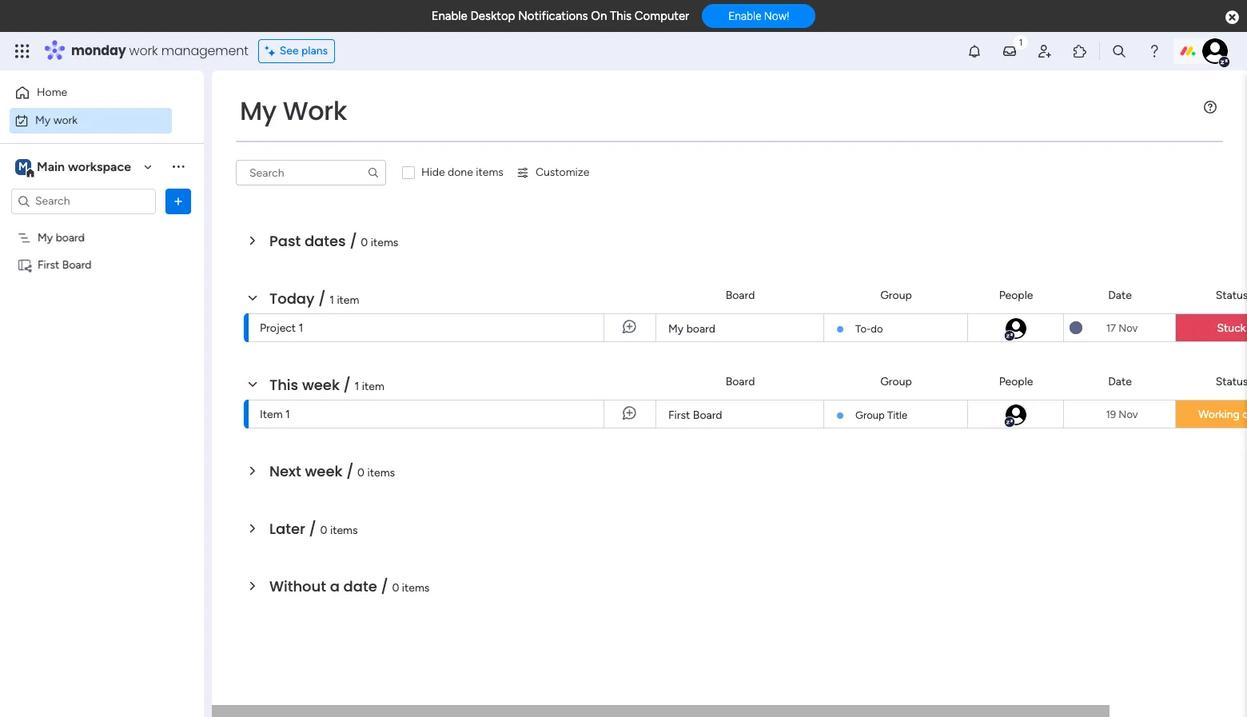 Task type: describe. For each thing, give the bounding box(es) containing it.
items inside past dates / 0 items
[[371, 236, 398, 249]]

my work
[[240, 93, 347, 129]]

nov for 19 nov
[[1119, 408, 1138, 420]]

workspace options image
[[170, 158, 186, 174]]

plans
[[301, 44, 328, 58]]

2 vertical spatial group
[[855, 409, 885, 421]]

search image
[[367, 166, 380, 179]]

next
[[269, 461, 301, 481]]

m
[[18, 159, 28, 173]]

nov for 17 nov
[[1119, 322, 1138, 334]]

week for next
[[305, 461, 343, 481]]

1 image
[[1014, 33, 1028, 51]]

date for 1
[[1108, 288, 1132, 302]]

0 vertical spatial first board
[[38, 258, 92, 271]]

main
[[37, 159, 65, 174]]

item
[[260, 408, 283, 421]]

see
[[280, 44, 299, 58]]

next week / 0 items
[[269, 461, 395, 481]]

monday work management
[[71, 42, 248, 60]]

without
[[269, 576, 326, 596]]

to-do
[[855, 323, 883, 335]]

0 vertical spatial board
[[56, 231, 85, 244]]

select product image
[[14, 43, 30, 59]]

0 vertical spatial this
[[610, 9, 632, 23]]

enable for enable now!
[[728, 10, 761, 23]]

items inside later / 0 items
[[330, 524, 358, 537]]

17
[[1106, 322, 1116, 334]]

group for /
[[880, 375, 912, 388]]

desktop
[[470, 9, 515, 23]]

group title
[[855, 409, 907, 421]]

19 nov
[[1106, 408, 1138, 420]]

1 inside today / 1 item
[[329, 293, 334, 307]]

item inside the this week / 1 item
[[362, 380, 384, 393]]

my work
[[35, 113, 78, 127]]

apps image
[[1072, 43, 1088, 59]]

0 inside without a date / 0 items
[[392, 581, 399, 595]]

dapulse close image
[[1226, 10, 1239, 26]]

status for /
[[1216, 375, 1247, 388]]

o
[[1242, 408, 1247, 421]]

monday
[[71, 42, 126, 60]]

board inside list box
[[62, 258, 92, 271]]

workspace selection element
[[15, 157, 134, 178]]

1 horizontal spatial board
[[686, 322, 716, 336]]

project
[[260, 321, 296, 335]]

a
[[330, 576, 340, 596]]

item 1
[[260, 408, 290, 421]]

inbox image
[[1002, 43, 1018, 59]]

working
[[1198, 408, 1240, 421]]

0 inside past dates / 0 items
[[361, 236, 368, 249]]

0 inside later / 0 items
[[320, 524, 327, 537]]

options image
[[170, 193, 186, 209]]

on
[[591, 9, 607, 23]]

date for /
[[1108, 375, 1132, 388]]

past
[[269, 231, 301, 251]]

2 jacob simon image from the top
[[1004, 403, 1028, 427]]

customize button
[[510, 160, 596, 185]]



Task type: locate. For each thing, give the bounding box(es) containing it.
past dates / 0 items
[[269, 231, 398, 251]]

jacob simon image
[[1004, 317, 1028, 341], [1004, 403, 1028, 427]]

see plans
[[280, 44, 328, 58]]

1
[[329, 293, 334, 307], [299, 321, 303, 335], [355, 380, 359, 393], [285, 408, 290, 421]]

1 date from the top
[[1108, 288, 1132, 302]]

dates
[[305, 231, 346, 251]]

hide
[[421, 165, 445, 179]]

first board link
[[666, 401, 814, 429]]

enable inside button
[[728, 10, 761, 23]]

items inside next week / 0 items
[[367, 466, 395, 480]]

people for /
[[999, 375, 1033, 388]]

management
[[161, 42, 248, 60]]

people for 1
[[999, 288, 1033, 302]]

0 vertical spatial people
[[999, 288, 1033, 302]]

my board
[[38, 231, 85, 244], [668, 322, 716, 336]]

group up the do at top right
[[880, 288, 912, 302]]

2 date from the top
[[1108, 375, 1132, 388]]

0 horizontal spatial work
[[53, 113, 78, 127]]

1 vertical spatial jacob simon image
[[1004, 403, 1028, 427]]

main workspace
[[37, 159, 131, 174]]

week
[[302, 375, 340, 395], [305, 461, 343, 481]]

19
[[1106, 408, 1116, 420]]

this week / 1 item
[[269, 375, 384, 395]]

items inside without a date / 0 items
[[402, 581, 430, 595]]

option
[[0, 223, 204, 226]]

1 vertical spatial people
[[999, 375, 1033, 388]]

0 vertical spatial item
[[337, 293, 359, 307]]

1 horizontal spatial work
[[129, 42, 158, 60]]

0 horizontal spatial first
[[38, 258, 59, 271]]

working o
[[1198, 408, 1247, 421]]

0 inside next week / 0 items
[[357, 466, 365, 480]]

0 vertical spatial date
[[1108, 288, 1132, 302]]

today / 1 item
[[269, 289, 359, 309]]

first board
[[38, 258, 92, 271], [668, 409, 722, 422]]

project 1
[[260, 321, 303, 335]]

status for 1
[[1216, 288, 1247, 302]]

0 vertical spatial status
[[1216, 288, 1247, 302]]

2 people from the top
[[999, 375, 1033, 388]]

17 nov
[[1106, 322, 1138, 334]]

enable left desktop
[[431, 9, 468, 23]]

1 jacob simon image from the top
[[1004, 317, 1028, 341]]

list box containing my board
[[0, 221, 204, 494]]

stuck
[[1217, 321, 1246, 335]]

item inside today / 1 item
[[337, 293, 359, 307]]

my work button
[[10, 108, 172, 133]]

home
[[37, 86, 67, 99]]

1 vertical spatial first board
[[668, 409, 722, 422]]

1 vertical spatial this
[[269, 375, 298, 395]]

work inside button
[[53, 113, 78, 127]]

1 people from the top
[[999, 288, 1033, 302]]

jacob simon image
[[1202, 38, 1228, 64]]

home button
[[10, 80, 172, 106]]

my
[[240, 93, 277, 129], [35, 113, 51, 127], [38, 231, 53, 244], [668, 322, 684, 336]]

week down the project 1
[[302, 375, 340, 395]]

1 vertical spatial date
[[1108, 375, 1132, 388]]

group left title in the right bottom of the page
[[855, 409, 885, 421]]

/
[[350, 231, 357, 251], [318, 289, 326, 309], [343, 375, 351, 395], [346, 461, 354, 481], [309, 519, 316, 539], [381, 576, 388, 596]]

0 vertical spatial jacob simon image
[[1004, 317, 1028, 341]]

0 vertical spatial my board
[[38, 231, 85, 244]]

work for my
[[53, 113, 78, 127]]

status
[[1216, 288, 1247, 302], [1216, 375, 1247, 388]]

work
[[283, 93, 347, 129]]

enable now! button
[[702, 4, 816, 28]]

1 status from the top
[[1216, 288, 1247, 302]]

0 horizontal spatial enable
[[431, 9, 468, 23]]

first inside first board link
[[668, 409, 690, 422]]

my board link
[[666, 314, 814, 343]]

enable left the "now!"
[[728, 10, 761, 23]]

0 horizontal spatial item
[[337, 293, 359, 307]]

notifications image
[[967, 43, 983, 59]]

without a date / 0 items
[[269, 576, 430, 596]]

invite members image
[[1037, 43, 1053, 59]]

1 horizontal spatial first board
[[668, 409, 722, 422]]

later
[[269, 519, 305, 539]]

1 horizontal spatial enable
[[728, 10, 761, 23]]

0 up later / 0 items
[[357, 466, 365, 480]]

1 vertical spatial work
[[53, 113, 78, 127]]

work for monday
[[129, 42, 158, 60]]

group up title in the right bottom of the page
[[880, 375, 912, 388]]

1 vertical spatial first
[[668, 409, 690, 422]]

date
[[1108, 288, 1132, 302], [1108, 375, 1132, 388]]

nov
[[1119, 322, 1138, 334], [1119, 408, 1138, 420]]

1 vertical spatial nov
[[1119, 408, 1138, 420]]

enable now!
[[728, 10, 789, 23]]

my inside button
[[35, 113, 51, 127]]

group for 1
[[880, 288, 912, 302]]

date up the 17 nov
[[1108, 288, 1132, 302]]

board
[[56, 231, 85, 244], [686, 322, 716, 336]]

1 horizontal spatial item
[[362, 380, 384, 393]]

date up 19 nov
[[1108, 375, 1132, 388]]

1 horizontal spatial first
[[668, 409, 690, 422]]

work
[[129, 42, 158, 60], [53, 113, 78, 127]]

week for this
[[302, 375, 340, 395]]

week right next
[[305, 461, 343, 481]]

status up working o on the bottom right of page
[[1216, 375, 1247, 388]]

0 horizontal spatial this
[[269, 375, 298, 395]]

1 vertical spatial item
[[362, 380, 384, 393]]

title
[[887, 409, 907, 421]]

enable for enable desktop notifications on this computer
[[431, 9, 468, 23]]

notifications
[[518, 9, 588, 23]]

1 horizontal spatial this
[[610, 9, 632, 23]]

0 horizontal spatial my board
[[38, 231, 85, 244]]

customize
[[536, 165, 589, 179]]

now!
[[764, 10, 789, 23]]

first
[[38, 258, 59, 271], [668, 409, 690, 422]]

0 vertical spatial first
[[38, 258, 59, 271]]

board
[[62, 258, 92, 271], [726, 288, 755, 302], [726, 375, 755, 388], [693, 409, 722, 422]]

1 vertical spatial status
[[1216, 375, 1247, 388]]

nov right 19 on the right
[[1119, 408, 1138, 420]]

None search field
[[236, 160, 386, 185]]

people
[[999, 288, 1033, 302], [999, 375, 1033, 388]]

1 inside the this week / 1 item
[[355, 380, 359, 393]]

0 right dates
[[361, 236, 368, 249]]

0 horizontal spatial board
[[56, 231, 85, 244]]

enable desktop notifications on this computer
[[431, 9, 689, 23]]

search everything image
[[1111, 43, 1127, 59]]

work right 'monday'
[[129, 42, 158, 60]]

1 vertical spatial group
[[880, 375, 912, 388]]

1 nov from the top
[[1119, 322, 1138, 334]]

0 horizontal spatial first board
[[38, 258, 92, 271]]

items
[[476, 165, 504, 179], [371, 236, 398, 249], [367, 466, 395, 480], [330, 524, 358, 537], [402, 581, 430, 595]]

this right on on the top of the page
[[610, 9, 632, 23]]

nov right 17
[[1119, 322, 1138, 334]]

1 horizontal spatial my board
[[668, 322, 716, 336]]

0 right date
[[392, 581, 399, 595]]

2 status from the top
[[1216, 375, 1247, 388]]

0 vertical spatial week
[[302, 375, 340, 395]]

list box
[[0, 221, 204, 494]]

item
[[337, 293, 359, 307], [362, 380, 384, 393]]

status up stuck
[[1216, 288, 1247, 302]]

group
[[880, 288, 912, 302], [880, 375, 912, 388], [855, 409, 885, 421]]

enable
[[431, 9, 468, 23], [728, 10, 761, 23]]

0 vertical spatial nov
[[1119, 322, 1138, 334]]

this up item 1
[[269, 375, 298, 395]]

0 right later at the left bottom of page
[[320, 524, 327, 537]]

1 vertical spatial my board
[[668, 322, 716, 336]]

2 nov from the top
[[1119, 408, 1138, 420]]

date
[[343, 576, 377, 596]]

first inside list box
[[38, 258, 59, 271]]

1 vertical spatial board
[[686, 322, 716, 336]]

1 vertical spatial week
[[305, 461, 343, 481]]

0
[[361, 236, 368, 249], [357, 466, 365, 480], [320, 524, 327, 537], [392, 581, 399, 595]]

this
[[610, 9, 632, 23], [269, 375, 298, 395]]

today
[[269, 289, 315, 309]]

0 vertical spatial work
[[129, 42, 158, 60]]

menu image
[[1204, 101, 1217, 114]]

0 vertical spatial group
[[880, 288, 912, 302]]

later / 0 items
[[269, 519, 358, 539]]

done
[[448, 165, 473, 179]]

do
[[871, 323, 883, 335]]

see plans button
[[258, 39, 335, 63]]

Filter dashboard by text search field
[[236, 160, 386, 185]]

Search in workspace field
[[34, 192, 134, 210]]

workspace
[[68, 159, 131, 174]]

computer
[[635, 9, 689, 23]]

hide done items
[[421, 165, 504, 179]]

shareable board image
[[17, 257, 32, 272]]

help image
[[1146, 43, 1162, 59]]

workspace image
[[15, 158, 31, 175]]

to-
[[855, 323, 871, 335]]

work down home
[[53, 113, 78, 127]]



Task type: vqa. For each thing, say whether or not it's contained in the screenshot.
3
no



